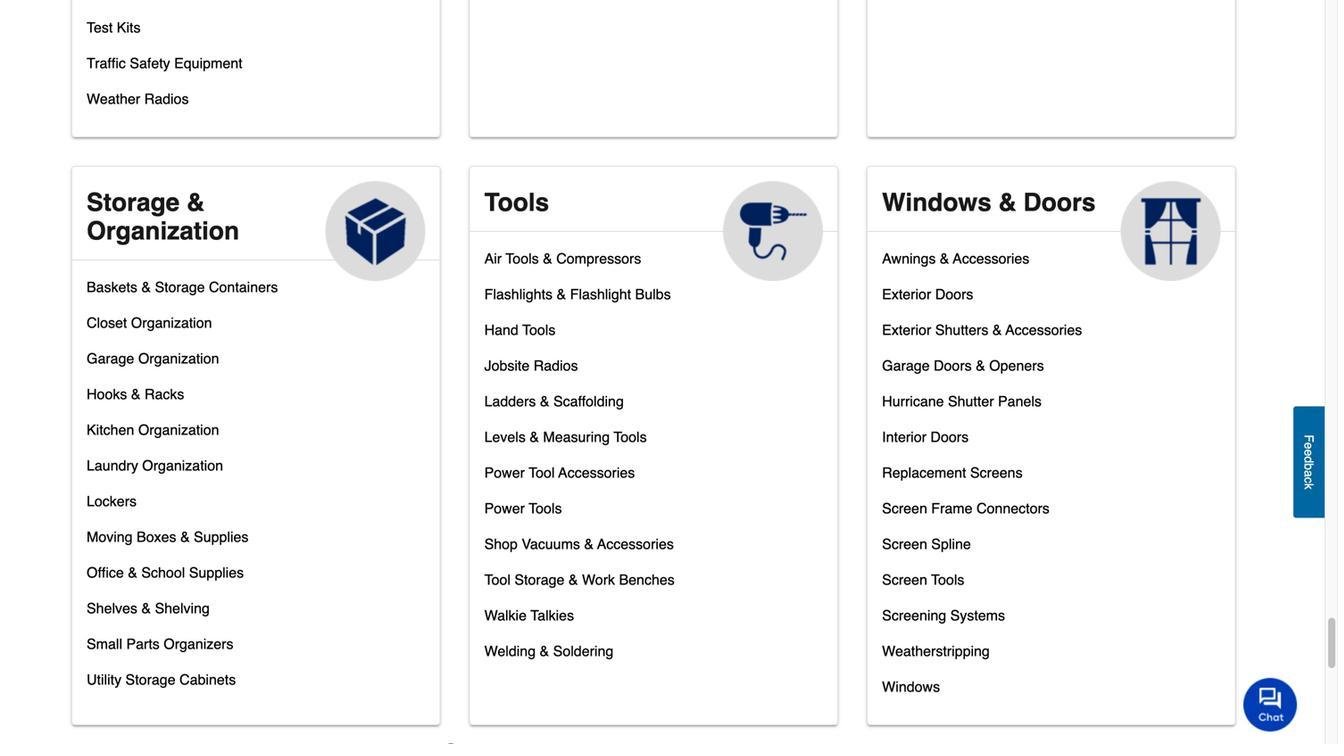 Task type: vqa. For each thing, say whether or not it's contained in the screenshot.
order? on the bottom of the page
no



Task type: locate. For each thing, give the bounding box(es) containing it.
radios
[[144, 91, 189, 107], [534, 358, 578, 374]]

storage up baskets
[[87, 188, 180, 217]]

windows & doors
[[883, 188, 1096, 217]]

windows up the 'awnings & accessories'
[[883, 188, 992, 217]]

radios for weather radios
[[144, 91, 189, 107]]

power inside power tool accessories link
[[485, 465, 525, 481]]

1 vertical spatial supplies
[[189, 565, 244, 581]]

exterior shutters & accessories
[[883, 322, 1083, 338]]

utility storage cabinets link
[[87, 668, 236, 704]]

supplies right boxes
[[194, 529, 249, 546]]

traffic safety equipment
[[87, 55, 243, 71]]

test kits
[[87, 19, 141, 36]]

chat invite button image
[[1244, 678, 1299, 732]]

screen tools link
[[883, 568, 965, 604]]

& inside 'link'
[[530, 429, 539, 446]]

garage
[[87, 350, 134, 367], [883, 358, 930, 374]]

supplies up shelving
[[189, 565, 244, 581]]

screening systems link
[[883, 604, 1006, 639]]

ladders & scaffolding
[[485, 393, 624, 410]]

1 screen from the top
[[883, 501, 928, 517]]

screen frame connectors
[[883, 501, 1050, 517]]

utility storage cabinets
[[87, 672, 236, 689]]

accessories down windows & doors on the right of the page
[[953, 250, 1030, 267]]

laundry organization link
[[87, 454, 223, 489]]

a
[[1303, 470, 1317, 477]]

windows down 'weatherstripping' link
[[883, 679, 941, 696]]

organization for kitchen
[[138, 422, 219, 438]]

1 vertical spatial screen
[[883, 536, 928, 553]]

garage up hurricane at the bottom
[[883, 358, 930, 374]]

0 vertical spatial radios
[[144, 91, 189, 107]]

tool down levels & measuring tools 'link' at the left bottom of the page
[[529, 465, 555, 481]]

& down exterior shutters & accessories link
[[976, 358, 986, 374]]

0 vertical spatial supplies
[[194, 529, 249, 546]]

power down levels
[[485, 465, 525, 481]]

supplies for moving boxes & supplies
[[194, 529, 249, 546]]

closet
[[87, 315, 127, 331]]

1 vertical spatial windows
[[883, 679, 941, 696]]

tool
[[529, 465, 555, 481], [485, 572, 511, 589]]

panels
[[999, 393, 1042, 410]]

exterior down awnings
[[883, 286, 932, 303]]

power inside power tools link
[[485, 501, 525, 517]]

1 power from the top
[[485, 465, 525, 481]]

tools right measuring
[[614, 429, 647, 446]]

windows & doors image
[[1122, 181, 1222, 281]]

screen frame connectors link
[[883, 497, 1050, 532]]

baskets
[[87, 279, 137, 296]]

accessories inside shop vacuums & accessories link
[[598, 536, 674, 553]]

storage up walkie talkies
[[515, 572, 565, 589]]

weatherstripping
[[883, 643, 990, 660]]

traffic
[[87, 55, 126, 71]]

storage inside baskets & storage containers link
[[155, 279, 205, 296]]

air
[[485, 250, 502, 267]]

replacement screens
[[883, 465, 1023, 481]]

organization up 'racks'
[[138, 350, 219, 367]]

& up the 'awnings & accessories'
[[999, 188, 1017, 217]]

& right levels
[[530, 429, 539, 446]]

&
[[187, 188, 205, 217], [999, 188, 1017, 217], [543, 250, 553, 267], [940, 250, 950, 267], [141, 279, 151, 296], [557, 286, 566, 303], [993, 322, 1002, 338], [976, 358, 986, 374], [131, 386, 141, 403], [540, 393, 550, 410], [530, 429, 539, 446], [180, 529, 190, 546], [584, 536, 594, 553], [128, 565, 137, 581], [569, 572, 578, 589], [141, 601, 151, 617], [540, 643, 549, 660]]

d
[[1303, 457, 1317, 464]]

organization
[[87, 217, 239, 246], [131, 315, 212, 331], [138, 350, 219, 367], [138, 422, 219, 438], [142, 458, 223, 474]]

tool down "shop"
[[485, 572, 511, 589]]

garage for garage doors & openers
[[883, 358, 930, 374]]

tool storage & work benches
[[485, 572, 675, 589]]

tools up jobsite radios
[[523, 322, 556, 338]]

screen inside screen frame connectors link
[[883, 501, 928, 517]]

3 screen from the top
[[883, 572, 928, 589]]

& right awnings
[[940, 250, 950, 267]]

hand tools link
[[485, 318, 556, 354]]

storage inside the storage & organization
[[87, 188, 180, 217]]

screen down replacement
[[883, 501, 928, 517]]

storage down small parts organizers link
[[126, 672, 176, 689]]

organization down kitchen organization link on the left
[[142, 458, 223, 474]]

screen inside screen tools link
[[883, 572, 928, 589]]

exterior down exterior doors link
[[883, 322, 932, 338]]

e up b on the right of page
[[1303, 450, 1317, 457]]

screening systems
[[883, 608, 1006, 624]]

accessories inside power tool accessories link
[[559, 465, 635, 481]]

power
[[485, 465, 525, 481], [485, 501, 525, 517]]

storage & organization
[[87, 188, 239, 246]]

storage inside tool storage & work benches link
[[515, 572, 565, 589]]

& down air tools & compressors link
[[557, 286, 566, 303]]

organization up baskets & storage containers
[[87, 217, 239, 246]]

2 power from the top
[[485, 501, 525, 517]]

tools right air
[[506, 250, 539, 267]]

power for power tools
[[485, 501, 525, 517]]

benches
[[619, 572, 675, 589]]

garage up hooks
[[87, 350, 134, 367]]

& right "shelves"
[[141, 601, 151, 617]]

2 exterior from the top
[[883, 322, 932, 338]]

traffic safety equipment link
[[87, 51, 243, 87]]

systems
[[951, 608, 1006, 624]]

& up baskets & storage containers
[[187, 188, 205, 217]]

jobsite radios
[[485, 358, 578, 374]]

flashlights & flashlight bulbs
[[485, 286, 671, 303]]

2 windows from the top
[[883, 679, 941, 696]]

1 e from the top
[[1303, 443, 1317, 450]]

radios up ladders & scaffolding
[[534, 358, 578, 374]]

screen spline link
[[883, 532, 972, 568]]

ladders & scaffolding link
[[485, 389, 624, 425]]

accessories up the benches
[[598, 536, 674, 553]]

organization down 'racks'
[[138, 422, 219, 438]]

storage
[[87, 188, 180, 217], [155, 279, 205, 296], [515, 572, 565, 589], [126, 672, 176, 689]]

accessories up openers
[[1006, 322, 1083, 338]]

e up d
[[1303, 443, 1317, 450]]

0 vertical spatial exterior
[[883, 286, 932, 303]]

1 horizontal spatial garage
[[883, 358, 930, 374]]

1 vertical spatial radios
[[534, 358, 578, 374]]

kitchen
[[87, 422, 134, 438]]

doors for interior doors
[[931, 429, 969, 446]]

& right boxes
[[180, 529, 190, 546]]

accessories inside awnings & accessories link
[[953, 250, 1030, 267]]

spline
[[932, 536, 972, 553]]

0 vertical spatial power
[[485, 465, 525, 481]]

screening
[[883, 608, 947, 624]]

test
[[87, 19, 113, 36]]

weatherstripping link
[[883, 639, 990, 675]]

openers
[[990, 358, 1045, 374]]

1 horizontal spatial radios
[[534, 358, 578, 374]]

screen
[[883, 501, 928, 517], [883, 536, 928, 553], [883, 572, 928, 589]]

tool storage & work benches link
[[485, 568, 675, 604]]

power up "shop"
[[485, 501, 525, 517]]

walkie talkies link
[[485, 604, 574, 639]]

lockers
[[87, 493, 137, 510]]

& inside the storage & organization
[[187, 188, 205, 217]]

awnings & accessories link
[[883, 246, 1030, 282]]

accessories
[[953, 250, 1030, 267], [1006, 322, 1083, 338], [559, 465, 635, 481], [598, 536, 674, 553]]

storage up closet organization
[[155, 279, 205, 296]]

organization down baskets & storage containers link
[[131, 315, 212, 331]]

1 vertical spatial power
[[485, 501, 525, 517]]

0 vertical spatial windows
[[883, 188, 992, 217]]

laundry
[[87, 458, 138, 474]]

hooks & racks link
[[87, 382, 184, 418]]

2 screen from the top
[[883, 536, 928, 553]]

tools down spline
[[932, 572, 965, 589]]

& up tool storage & work benches
[[584, 536, 594, 553]]

air tools & compressors
[[485, 250, 642, 267]]

1 vertical spatial exterior
[[883, 322, 932, 338]]

1 horizontal spatial tool
[[529, 465, 555, 481]]

organization for closet
[[131, 315, 212, 331]]

connectors
[[977, 501, 1050, 517]]

0 horizontal spatial garage
[[87, 350, 134, 367]]

organizers
[[164, 636, 234, 653]]

tools for hand
[[523, 322, 556, 338]]

& right "shutters"
[[993, 322, 1002, 338]]

tools for power
[[529, 501, 562, 517]]

shelves & shelving link
[[87, 597, 210, 632]]

exterior
[[883, 286, 932, 303], [883, 322, 932, 338]]

talkies
[[531, 608, 574, 624]]

screens
[[971, 465, 1023, 481]]

tools down power tool accessories link
[[529, 501, 562, 517]]

& down walkie talkies link
[[540, 643, 549, 660]]

exterior for exterior doors
[[883, 286, 932, 303]]

f e e d b a c k button
[[1294, 407, 1325, 518]]

parts
[[126, 636, 160, 653]]

0 horizontal spatial tool
[[485, 572, 511, 589]]

storage inside 'utility storage cabinets' link
[[126, 672, 176, 689]]

flashlights & flashlight bulbs link
[[485, 282, 671, 318]]

screen up screening
[[883, 572, 928, 589]]

work
[[582, 572, 615, 589]]

0 vertical spatial screen
[[883, 501, 928, 517]]

vacuums
[[522, 536, 580, 553]]

bulbs
[[635, 286, 671, 303]]

screen for screen tools
[[883, 572, 928, 589]]

shelves & shelving
[[87, 601, 210, 617]]

1 exterior from the top
[[883, 286, 932, 303]]

& inside "link"
[[557, 286, 566, 303]]

1 windows from the top
[[883, 188, 992, 217]]

safety
[[130, 55, 170, 71]]

& right baskets
[[141, 279, 151, 296]]

screen inside screen spline link
[[883, 536, 928, 553]]

screen up screen tools
[[883, 536, 928, 553]]

0 horizontal spatial radios
[[144, 91, 189, 107]]

doors for garage doors & openers
[[934, 358, 972, 374]]

closet organization link
[[87, 311, 212, 346]]

2 vertical spatial screen
[[883, 572, 928, 589]]

radios down traffic safety equipment 'link'
[[144, 91, 189, 107]]

accessories down measuring
[[559, 465, 635, 481]]



Task type: describe. For each thing, give the bounding box(es) containing it.
exterior shutters & accessories link
[[883, 318, 1083, 354]]

screen for screen spline
[[883, 536, 928, 553]]

0 vertical spatial tool
[[529, 465, 555, 481]]

jobsite
[[485, 358, 530, 374]]

moving boxes & supplies link
[[87, 525, 249, 561]]

racks
[[145, 386, 184, 403]]

storage & organization link
[[72, 167, 440, 281]]

garage doors & openers link
[[883, 354, 1045, 389]]

compressors
[[557, 250, 642, 267]]

levels & measuring tools
[[485, 429, 647, 446]]

scaffolding
[[554, 393, 624, 410]]

small parts organizers
[[87, 636, 234, 653]]

radios for jobsite radios
[[534, 358, 578, 374]]

jobsite radios link
[[485, 354, 578, 389]]

& left work
[[569, 572, 578, 589]]

weather radios link
[[87, 87, 189, 122]]

shelving
[[155, 601, 210, 617]]

walkie talkies
[[485, 608, 574, 624]]

shop vacuums & accessories
[[485, 536, 674, 553]]

replacement screens link
[[883, 461, 1023, 497]]

1 vertical spatial tool
[[485, 572, 511, 589]]

hand tools
[[485, 322, 556, 338]]

kitchen organization link
[[87, 418, 219, 454]]

k
[[1303, 484, 1317, 490]]

windows for windows & doors
[[883, 188, 992, 217]]

power for power tool accessories
[[485, 465, 525, 481]]

small parts organizers link
[[87, 632, 234, 668]]

windows for windows
[[883, 679, 941, 696]]

ladders
[[485, 393, 536, 410]]

kits
[[117, 19, 141, 36]]

2 e from the top
[[1303, 450, 1317, 457]]

welding & soldering
[[485, 643, 614, 660]]

supplies for office & school supplies
[[189, 565, 244, 581]]

hurricane shutter panels link
[[883, 389, 1042, 425]]

laundry organization
[[87, 458, 223, 474]]

school
[[141, 565, 185, 581]]

accessories inside exterior shutters & accessories link
[[1006, 322, 1083, 338]]

screen for screen frame connectors
[[883, 501, 928, 517]]

garage doors & openers
[[883, 358, 1045, 374]]

shop vacuums & accessories link
[[485, 532, 674, 568]]

hooks & racks
[[87, 386, 184, 403]]

test kits link
[[87, 15, 141, 51]]

power tool accessories
[[485, 465, 635, 481]]

hooks
[[87, 386, 127, 403]]

moving boxes & supplies
[[87, 529, 249, 546]]

shutter
[[948, 393, 995, 410]]

frame
[[932, 501, 973, 517]]

interior doors link
[[883, 425, 969, 461]]

welding & soldering link
[[485, 639, 614, 675]]

exterior doors link
[[883, 282, 974, 318]]

welding
[[485, 643, 536, 660]]

& down jobsite radios link
[[540, 393, 550, 410]]

& right "office"
[[128, 565, 137, 581]]

kitchen organization
[[87, 422, 219, 438]]

tools up air
[[485, 188, 549, 217]]

baskets & storage containers link
[[87, 275, 278, 311]]

tools for screen
[[932, 572, 965, 589]]

power tools
[[485, 501, 562, 517]]

exterior doors
[[883, 286, 974, 303]]

garage organization link
[[87, 346, 219, 382]]

f
[[1303, 435, 1317, 443]]

shop
[[485, 536, 518, 553]]

closet organization
[[87, 315, 212, 331]]

office & school supplies
[[87, 565, 244, 581]]

hand
[[485, 322, 519, 338]]

power tool accessories link
[[485, 461, 635, 497]]

cabinets
[[180, 672, 236, 689]]

replacement
[[883, 465, 967, 481]]

awnings & accessories
[[883, 250, 1030, 267]]

organization for garage
[[138, 350, 219, 367]]

& left 'racks'
[[131, 386, 141, 403]]

f e e d b a c k
[[1303, 435, 1317, 490]]

windows & doors link
[[868, 167, 1236, 281]]

garage organization
[[87, 350, 219, 367]]

lockers link
[[87, 489, 137, 525]]

garage for garage organization
[[87, 350, 134, 367]]

c
[[1303, 477, 1317, 484]]

hurricane shutter panels
[[883, 393, 1042, 410]]

organization for laundry
[[142, 458, 223, 474]]

hurricane
[[883, 393, 945, 410]]

flashlights
[[485, 286, 553, 303]]

moving
[[87, 529, 133, 546]]

tools for air
[[506, 250, 539, 267]]

shutters
[[936, 322, 989, 338]]

doors for exterior doors
[[936, 286, 974, 303]]

tools link
[[470, 167, 838, 281]]

soldering
[[553, 643, 614, 660]]

equipment
[[174, 55, 243, 71]]

storage & organization image
[[326, 181, 426, 281]]

tools image
[[724, 181, 824, 281]]

screen tools
[[883, 572, 965, 589]]

power tools link
[[485, 497, 562, 532]]

interior doors
[[883, 429, 969, 446]]

office
[[87, 565, 124, 581]]

utility
[[87, 672, 122, 689]]

exterior for exterior shutters & accessories
[[883, 322, 932, 338]]

containers
[[209, 279, 278, 296]]

weather radios
[[87, 91, 189, 107]]

& up flashlights
[[543, 250, 553, 267]]



